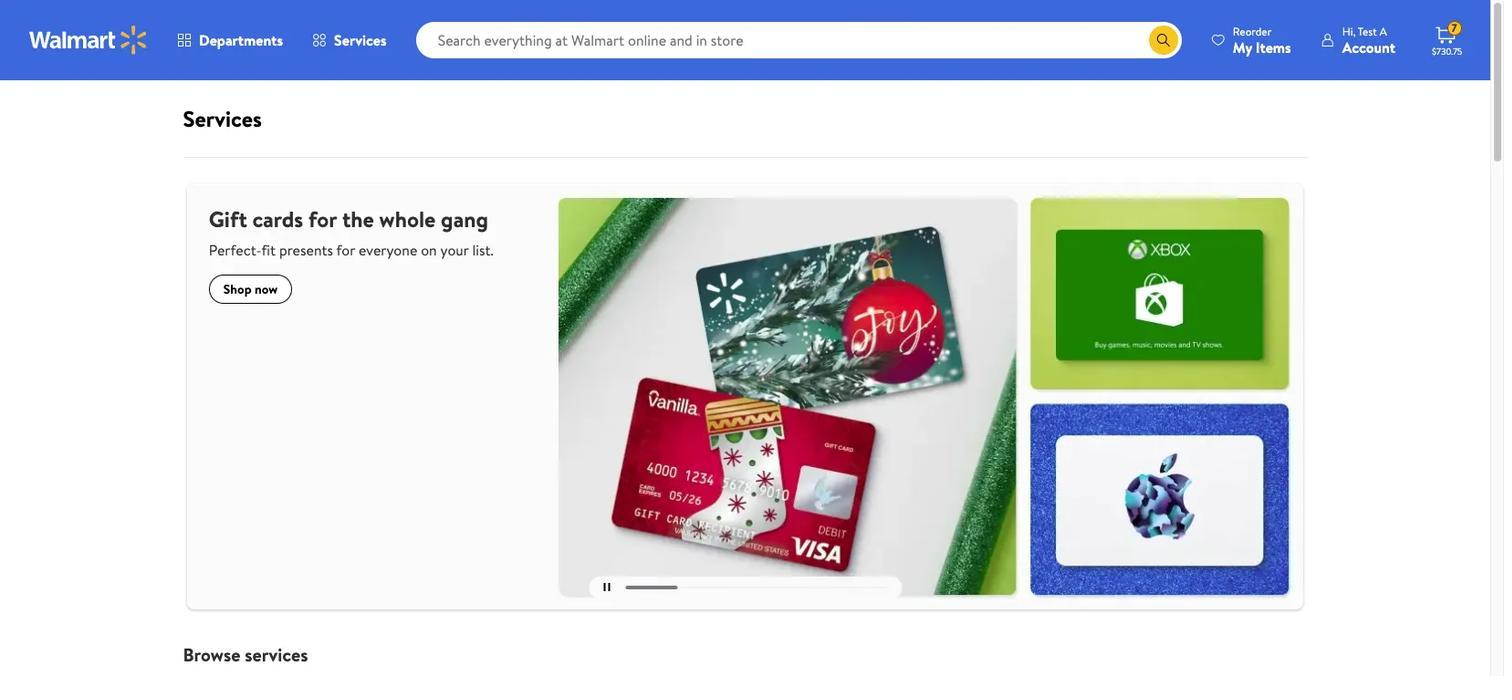 Task type: vqa. For each thing, say whether or not it's contained in the screenshot.
the left Ounce
no



Task type: describe. For each thing, give the bounding box(es) containing it.
reorder
[[1233, 23, 1272, 39]]

account
[[1342, 37, 1396, 57]]

on
[[421, 240, 437, 260]]

shop now link
[[209, 275, 292, 304]]

hi,
[[1342, 23, 1356, 39]]

services
[[245, 642, 308, 667]]

hi, test a account
[[1342, 23, 1396, 57]]

$730.75
[[1432, 45, 1462, 57]]

departments button
[[162, 18, 298, 62]]

7 $730.75
[[1432, 20, 1462, 57]]

cards
[[252, 204, 303, 235]]

the
[[342, 204, 374, 235]]

your
[[440, 240, 469, 260]]

1 vertical spatial for
[[336, 240, 355, 260]]

now
[[255, 280, 278, 298]]

carousel controls navigation
[[589, 577, 902, 598]]

pause image
[[604, 583, 610, 592]]

0 vertical spatial for
[[308, 204, 337, 235]]

gift cards for the whole gang perfect-fit presents for everyone on your list.
[[209, 204, 493, 260]]

shop
[[223, 280, 252, 298]]

everyone
[[359, 240, 417, 260]]

search icon image
[[1156, 33, 1171, 47]]



Task type: locate. For each thing, give the bounding box(es) containing it.
for up presents
[[308, 204, 337, 235]]

items
[[1256, 37, 1291, 57]]

reorder my items
[[1233, 23, 1291, 57]]

1 horizontal spatial services
[[334, 30, 387, 50]]

list.
[[472, 240, 493, 260]]

test
[[1358, 23, 1377, 39]]

browse services
[[183, 642, 308, 667]]

0 vertical spatial services
[[334, 30, 387, 50]]

0 horizontal spatial services
[[183, 103, 262, 134]]

my
[[1233, 37, 1252, 57]]

gift
[[209, 204, 247, 235]]

7
[[1452, 20, 1457, 36]]

services button
[[298, 18, 401, 62]]

gang
[[441, 204, 488, 235]]

walmart image
[[29, 26, 148, 55]]

1 vertical spatial services
[[183, 103, 262, 134]]

whole
[[379, 204, 436, 235]]

services inside dropdown button
[[334, 30, 387, 50]]

Search search field
[[416, 22, 1182, 58]]

perfect-
[[209, 240, 261, 260]]

browse
[[183, 642, 240, 667]]

clear search field text image
[[1127, 32, 1142, 47]]

Walmart Site-Wide search field
[[416, 22, 1182, 58]]

for down the
[[336, 240, 355, 260]]

presents
[[279, 240, 333, 260]]

fit
[[261, 240, 276, 260]]

a
[[1380, 23, 1387, 39]]

departments
[[199, 30, 283, 50]]

shop now
[[223, 280, 278, 298]]

for
[[308, 204, 337, 235], [336, 240, 355, 260]]

services
[[334, 30, 387, 50], [183, 103, 262, 134]]



